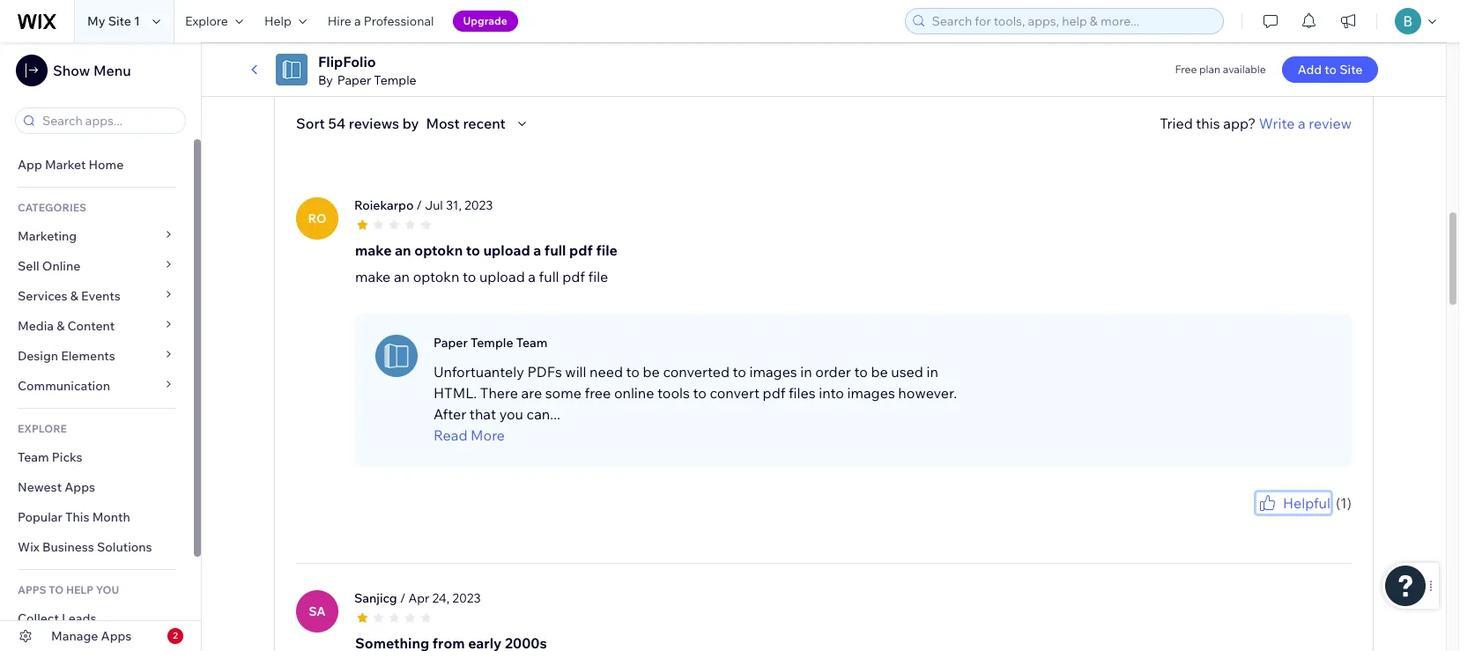 Task type: vqa. For each thing, say whether or not it's contained in the screenshot.
drive
no



Task type: describe. For each thing, give the bounding box(es) containing it.
team picks link
[[0, 443, 194, 473]]

available
[[1224, 63, 1267, 76]]

your
[[1282, 514, 1304, 527]]

convert
[[710, 384, 760, 402]]

tried this app? write a review
[[1160, 114, 1352, 132]]

team picks
[[18, 450, 83, 465]]

recent
[[463, 114, 506, 132]]

you inside unfortuantely pdfs will need to be converted to images in order to be used in html. there are some free online tools to convert pdf files into images however. after that you can... read more
[[500, 405, 524, 423]]

hire a professional
[[328, 13, 434, 29]]

tools
[[658, 384, 690, 402]]

0 vertical spatial upload
[[484, 241, 530, 259]]

0 vertical spatial images
[[750, 363, 798, 381]]

1 horizontal spatial images
[[848, 384, 895, 402]]

0 vertical spatial optokn
[[415, 241, 463, 259]]

content
[[67, 318, 115, 334]]

show menu button
[[16, 55, 131, 86]]

1
[[134, 13, 140, 29]]

sanjicg
[[354, 590, 397, 606]]

after
[[434, 405, 467, 423]]

popular this month
[[18, 510, 130, 525]]

show menu
[[53, 62, 131, 79]]

help button
[[254, 0, 317, 42]]

apr
[[409, 590, 430, 606]]

roiekarpo / jul 31, 2023
[[354, 197, 493, 213]]

write
[[1260, 114, 1295, 132]]

for
[[1266, 514, 1279, 527]]

business
[[42, 540, 94, 555]]

marketing
[[18, 228, 77, 244]]

thank you for your feedback
[[1212, 514, 1352, 527]]

files
[[789, 384, 816, 402]]

wix
[[18, 540, 40, 555]]

services
[[18, 288, 67, 304]]

manage apps
[[51, 629, 132, 644]]

site inside button
[[1340, 62, 1363, 78]]

flipfolio
[[318, 53, 376, 71]]

newest apps link
[[0, 473, 194, 502]]

ro
[[308, 210, 327, 226]]

media & content
[[18, 318, 115, 334]]

2
[[173, 630, 178, 642]]

some
[[545, 384, 582, 402]]

communication
[[18, 378, 113, 394]]

app market home link
[[0, 150, 194, 180]]

elements
[[61, 348, 115, 364]]

communication link
[[0, 371, 194, 401]]

newest apps
[[18, 480, 95, 495]]

to
[[49, 584, 64, 597]]

thank
[[1212, 514, 1243, 527]]

my
[[87, 13, 105, 29]]

Search for tools, apps, help & more... field
[[927, 9, 1218, 33]]

/ for / jul 31, 2023
[[417, 197, 422, 213]]

most recent
[[426, 114, 506, 132]]

1 vertical spatial file
[[588, 268, 609, 285]]

1 vertical spatial an
[[394, 268, 410, 285]]

read more button
[[434, 425, 963, 446]]

into
[[819, 384, 844, 402]]

free plan available
[[1175, 63, 1267, 76]]

wix business solutions link
[[0, 532, 194, 562]]

marketing link
[[0, 221, 194, 251]]

add to site button
[[1282, 56, 1379, 83]]

unfortuantely
[[434, 363, 524, 381]]

media & content link
[[0, 311, 194, 341]]

0 vertical spatial file
[[596, 241, 618, 259]]

newest
[[18, 480, 62, 495]]

month
[[92, 510, 130, 525]]

media
[[18, 318, 54, 334]]

2 in from the left
[[927, 363, 939, 381]]

menu
[[93, 62, 131, 79]]

& for events
[[70, 288, 78, 304]]

1 horizontal spatial 54
[[364, 25, 381, 43]]

help
[[66, 584, 93, 597]]

to down the converted
[[693, 384, 707, 402]]

sell online link
[[0, 251, 194, 281]]

need
[[590, 363, 623, 381]]

categories
[[18, 201, 86, 214]]

0 vertical spatial pdf
[[570, 241, 593, 259]]

converted
[[663, 363, 730, 381]]

plan
[[1200, 63, 1221, 76]]

this
[[1197, 114, 1221, 132]]

app?
[[1224, 114, 1256, 132]]

(based
[[295, 25, 341, 43]]

that
[[470, 405, 496, 423]]

popular
[[18, 510, 63, 525]]

/ for / apr 24, 2023
[[400, 590, 406, 606]]

free
[[585, 384, 611, 402]]

design elements link
[[0, 341, 194, 371]]

home
[[89, 157, 124, 173]]

1 horizontal spatial you
[[1245, 514, 1263, 527]]

1 vertical spatial temple
[[471, 335, 514, 351]]

1 make from the top
[[355, 241, 392, 259]]

flipfolio by paper temple
[[318, 53, 417, 88]]



Task type: locate. For each thing, give the bounding box(es) containing it.
paper temple team
[[434, 335, 548, 351]]

images up files
[[750, 363, 798, 381]]

temple up the by
[[374, 72, 417, 88]]

1 vertical spatial apps
[[101, 629, 132, 644]]

2023
[[465, 197, 493, 213], [453, 590, 481, 606]]

helpful
[[1284, 494, 1331, 512]]

to right order
[[855, 363, 868, 381]]

temple up unfortuantely
[[471, 335, 514, 351]]

/ left jul
[[417, 197, 422, 213]]

54 right the on
[[364, 25, 381, 43]]

jul
[[425, 197, 443, 213]]

be
[[643, 363, 660, 381], [871, 363, 888, 381]]

paper down flipfolio
[[337, 72, 371, 88]]

images
[[750, 363, 798, 381], [848, 384, 895, 402]]

1 vertical spatial site
[[1340, 62, 1363, 78]]

will
[[565, 363, 587, 381]]

team up pdfs
[[516, 335, 548, 351]]

there
[[480, 384, 518, 402]]

0 horizontal spatial you
[[500, 405, 524, 423]]

images right 'into'
[[848, 384, 895, 402]]

in up files
[[801, 363, 813, 381]]

1 vertical spatial team
[[18, 450, 49, 465]]

apps right manage
[[101, 629, 132, 644]]

& for content
[[57, 318, 65, 334]]

2023 for sanjicg / apr 24, 2023
[[453, 590, 481, 606]]

1 vertical spatial &
[[57, 318, 65, 334]]

1 vertical spatial /
[[400, 590, 406, 606]]

you
[[96, 584, 119, 597]]

0 vertical spatial &
[[70, 288, 78, 304]]

you left for
[[1245, 514, 1263, 527]]

0 horizontal spatial paper
[[337, 72, 371, 88]]

2023 right 24,
[[453, 590, 481, 606]]

0 horizontal spatial images
[[750, 363, 798, 381]]

& left events
[[70, 288, 78, 304]]

roiekarpo
[[354, 197, 414, 213]]

(based on 54 reviews)
[[295, 25, 439, 43]]

1 horizontal spatial paper
[[434, 335, 468, 351]]

1 horizontal spatial be
[[871, 363, 888, 381]]

0 horizontal spatial /
[[400, 590, 406, 606]]

1 vertical spatial 2023
[[453, 590, 481, 606]]

market
[[45, 157, 86, 173]]

sa
[[309, 604, 326, 619]]

to inside button
[[1325, 62, 1337, 78]]

flipfolio logo image
[[276, 54, 308, 86]]

paper up unfortuantely
[[434, 335, 468, 351]]

used
[[892, 363, 924, 381]]

html.
[[434, 384, 477, 402]]

review
[[1309, 114, 1352, 132]]

2023 right 31,
[[465, 197, 493, 213]]

make
[[355, 241, 392, 259], [355, 268, 391, 285]]

2023 for roiekarpo / jul 31, 2023
[[465, 197, 493, 213]]

0 horizontal spatial 54
[[328, 114, 346, 132]]

1 vertical spatial you
[[1245, 514, 1263, 527]]

0 horizontal spatial &
[[57, 318, 65, 334]]

you down the there
[[500, 405, 524, 423]]

0 horizontal spatial team
[[18, 450, 49, 465]]

sidebar element
[[0, 42, 202, 651]]

temple inside flipfolio by paper temple
[[374, 72, 417, 88]]

add
[[1298, 62, 1323, 78]]

collect
[[18, 611, 59, 627]]

1 vertical spatial pdf
[[563, 268, 585, 285]]

to right add in the top of the page
[[1325, 62, 1337, 78]]

read
[[434, 426, 468, 444]]

solutions
[[97, 540, 152, 555]]

0 vertical spatial /
[[417, 197, 422, 213]]

design elements
[[18, 348, 115, 364]]

1 vertical spatial optokn
[[413, 268, 460, 285]]

paper inside flipfolio by paper temple
[[337, 72, 371, 88]]

0 vertical spatial temple
[[374, 72, 417, 88]]

0 horizontal spatial apps
[[65, 480, 95, 495]]

by
[[403, 114, 419, 132]]

1 vertical spatial images
[[848, 384, 895, 402]]

free
[[1175, 63, 1198, 76]]

site
[[108, 13, 131, 29], [1340, 62, 1363, 78]]

1 vertical spatial make
[[355, 268, 391, 285]]

1 in from the left
[[801, 363, 813, 381]]

0 horizontal spatial site
[[108, 13, 131, 29]]

popular this month link
[[0, 502, 194, 532]]

& inside services & events link
[[70, 288, 78, 304]]

0 horizontal spatial be
[[643, 363, 660, 381]]

pdf
[[570, 241, 593, 259], [563, 268, 585, 285], [763, 384, 786, 402]]

1 horizontal spatial temple
[[471, 335, 514, 351]]

sell
[[18, 258, 39, 274]]

to up convert
[[733, 363, 747, 381]]

Search apps... field
[[37, 108, 180, 133]]

upgrade
[[463, 14, 508, 27]]

/ left 'apr'
[[400, 590, 406, 606]]

reviews
[[349, 114, 399, 132]]

1 vertical spatial paper
[[434, 335, 468, 351]]

site left 1
[[108, 13, 131, 29]]

sort
[[296, 114, 325, 132]]

0 vertical spatial team
[[516, 335, 548, 351]]

explore
[[185, 13, 228, 29]]

upgrade button
[[453, 11, 518, 32]]

in up however.
[[927, 363, 939, 381]]

0 vertical spatial you
[[500, 405, 524, 423]]

54
[[364, 25, 381, 43], [328, 114, 346, 132]]

hire
[[328, 13, 352, 29]]

paper temple image
[[376, 335, 418, 377]]

0 horizontal spatial temple
[[374, 72, 417, 88]]

collect leads link
[[0, 604, 194, 634]]

be left the used on the right bottom of the page
[[871, 363, 888, 381]]

can...
[[527, 405, 561, 423]]

(1)
[[1336, 494, 1352, 512]]

services & events
[[18, 288, 121, 304]]

0 vertical spatial full
[[545, 241, 566, 259]]

0 vertical spatial apps
[[65, 480, 95, 495]]

0 vertical spatial paper
[[337, 72, 371, 88]]

picks
[[52, 450, 83, 465]]

collect leads
[[18, 611, 96, 627]]

apps
[[18, 584, 46, 597]]

online
[[614, 384, 655, 402]]

/
[[417, 197, 422, 213], [400, 590, 406, 606]]

to up online
[[626, 363, 640, 381]]

make an optokn to upload a full pdf file make an optokn to upload a full pdf file
[[355, 241, 618, 285]]

to down roiekarpo / jul 31, 2023 at top left
[[466, 241, 480, 259]]

write a review button
[[1260, 113, 1352, 134]]

optokn
[[415, 241, 463, 259], [413, 268, 460, 285]]

tried
[[1160, 114, 1193, 132]]

19
[[1362, 34, 1374, 47]]

0 vertical spatial 2023
[[465, 197, 493, 213]]

to up paper temple team
[[463, 268, 476, 285]]

app market home
[[18, 157, 124, 173]]

0 vertical spatial 54
[[364, 25, 381, 43]]

pdf inside unfortuantely pdfs will need to be converted to images in order to be used in html. there are some free online tools to convert pdf files into images however. after that you can... read more
[[763, 384, 786, 402]]

however.
[[899, 384, 957, 402]]

0 vertical spatial make
[[355, 241, 392, 259]]

1 be from the left
[[643, 363, 660, 381]]

explore
[[18, 422, 67, 435]]

you
[[500, 405, 524, 423], [1245, 514, 1263, 527]]

1 vertical spatial full
[[539, 268, 559, 285]]

0 horizontal spatial in
[[801, 363, 813, 381]]

1 horizontal spatial &
[[70, 288, 78, 304]]

events
[[81, 288, 121, 304]]

to
[[1325, 62, 1337, 78], [466, 241, 480, 259], [463, 268, 476, 285], [626, 363, 640, 381], [733, 363, 747, 381], [855, 363, 868, 381], [693, 384, 707, 402]]

apps up this
[[65, 480, 95, 495]]

2 make from the top
[[355, 268, 391, 285]]

1 horizontal spatial /
[[417, 197, 422, 213]]

by
[[318, 72, 333, 88]]

& inside media & content link
[[57, 318, 65, 334]]

54 right sort
[[328, 114, 346, 132]]

on
[[344, 25, 361, 43]]

show
[[53, 62, 90, 79]]

be up online
[[643, 363, 660, 381]]

0 vertical spatial an
[[395, 241, 411, 259]]

sort 54 reviews by
[[296, 114, 419, 132]]

most
[[426, 114, 460, 132]]

1 horizontal spatial in
[[927, 363, 939, 381]]

1 vertical spatial upload
[[480, 268, 525, 285]]

site down 19
[[1340, 62, 1363, 78]]

in
[[801, 363, 813, 381], [927, 363, 939, 381]]

hire a professional link
[[317, 0, 445, 42]]

apps to help you
[[18, 584, 119, 597]]

2 be from the left
[[871, 363, 888, 381]]

order
[[816, 363, 852, 381]]

1 horizontal spatial apps
[[101, 629, 132, 644]]

team down explore
[[18, 450, 49, 465]]

2 vertical spatial pdf
[[763, 384, 786, 402]]

apps for manage apps
[[101, 629, 132, 644]]

pdfs
[[528, 363, 562, 381]]

1 horizontal spatial team
[[516, 335, 548, 351]]

&
[[70, 288, 78, 304], [57, 318, 65, 334]]

& right media
[[57, 318, 65, 334]]

sanjicg / apr 24, 2023
[[354, 590, 481, 606]]

full
[[545, 241, 566, 259], [539, 268, 559, 285]]

0 vertical spatial site
[[108, 13, 131, 29]]

professional
[[364, 13, 434, 29]]

1 horizontal spatial site
[[1340, 62, 1363, 78]]

apps for newest apps
[[65, 480, 95, 495]]

24,
[[432, 590, 450, 606]]

helpful button
[[1257, 492, 1331, 514]]

team inside sidebar element
[[18, 450, 49, 465]]

1 vertical spatial 54
[[328, 114, 346, 132]]

help
[[264, 13, 292, 29]]

a
[[354, 13, 361, 29], [1299, 114, 1306, 132], [534, 241, 542, 259], [528, 268, 536, 285]]



